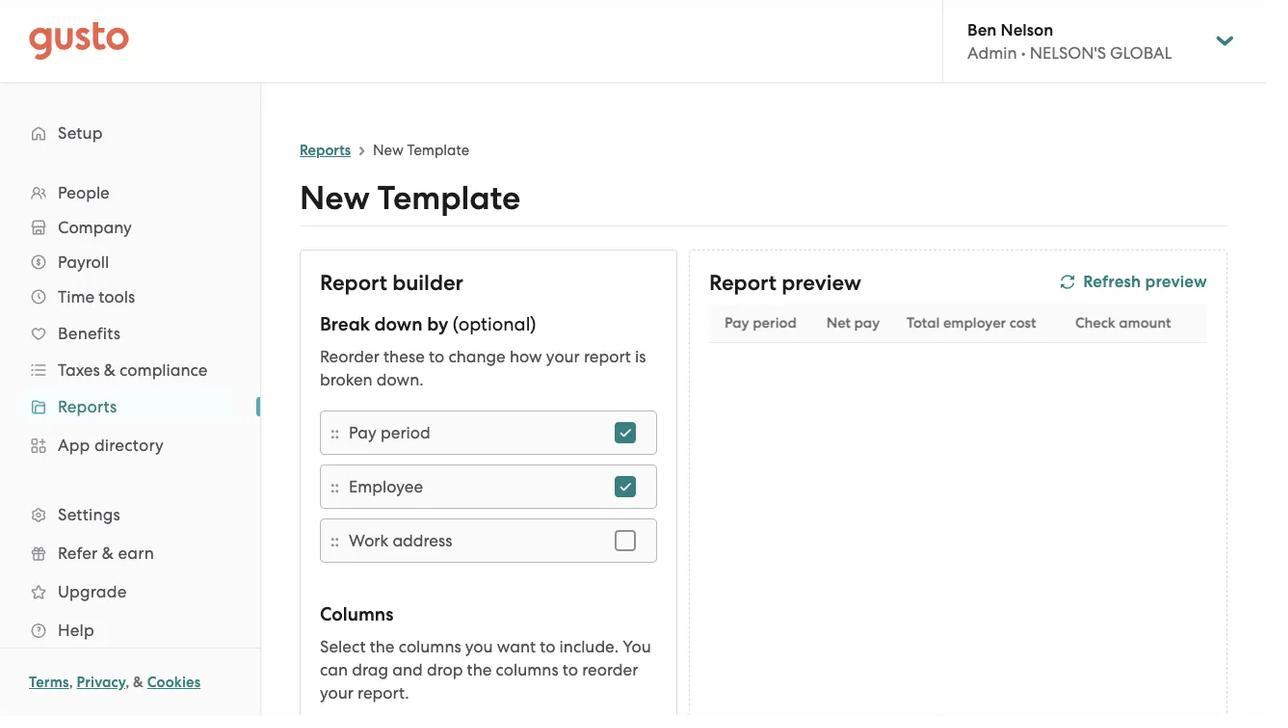 Task type: locate. For each thing, give the bounding box(es) containing it.
0 horizontal spatial to
[[429, 347, 445, 366]]

total
[[907, 314, 940, 332]]

1 vertical spatial to
[[540, 637, 556, 656]]

period down down. on the bottom left of page
[[381, 423, 431, 442]]

report for report preview
[[709, 270, 777, 295]]

pay
[[725, 314, 749, 332], [349, 423, 377, 442]]

the
[[370, 637, 395, 656], [467, 660, 492, 679]]

0 horizontal spatial period
[[381, 423, 431, 442]]

break
[[320, 313, 370, 335]]

reports link
[[300, 142, 351, 159], [19, 389, 241, 424]]

2 report from the left
[[709, 270, 777, 295]]

report
[[584, 347, 631, 366]]

2 :: from the top
[[331, 477, 339, 497]]

your down can
[[320, 683, 354, 703]]

builder
[[392, 270, 464, 295]]

broken
[[320, 370, 373, 389]]

0 vertical spatial ::
[[331, 423, 339, 443]]

2 vertical spatial to
[[563, 660, 578, 679]]

nelson's
[[1030, 43, 1106, 62]]

the up the drag on the bottom left
[[370, 637, 395, 656]]

0 horizontal spatial ,
[[69, 674, 73, 691]]

0 horizontal spatial report
[[320, 270, 387, 295]]

pay period down down. on the bottom left of page
[[349, 423, 431, 442]]

pay period down report preview
[[725, 314, 797, 332]]

1 vertical spatial new
[[300, 179, 370, 218]]

preview
[[782, 270, 862, 295], [1146, 272, 1208, 292]]

1 horizontal spatial your
[[546, 347, 580, 366]]

2 vertical spatial &
[[133, 674, 144, 691]]

the down 'you'
[[467, 660, 492, 679]]

check
[[1076, 314, 1116, 332]]

1 vertical spatial reports link
[[19, 389, 241, 424]]

cookies button
[[147, 671, 201, 694]]

1 vertical spatial your
[[320, 683, 354, 703]]

& left cookies
[[133, 674, 144, 691]]

1 vertical spatial pay
[[349, 423, 377, 442]]

:: down broken
[[331, 423, 339, 443]]

drop
[[427, 660, 463, 679]]

benefits
[[58, 324, 121, 343]]

0 horizontal spatial reports
[[58, 397, 117, 416]]

include.
[[560, 637, 619, 656]]

:: left work
[[331, 531, 339, 551]]

0 vertical spatial pay
[[725, 314, 749, 332]]

period
[[753, 314, 797, 332], [381, 423, 431, 442]]

setup
[[58, 123, 103, 143]]

&
[[104, 360, 116, 380], [102, 544, 114, 563], [133, 674, 144, 691]]

setup link
[[19, 116, 241, 150]]

(optional)
[[453, 313, 536, 335]]

refer & earn link
[[19, 536, 241, 571]]

to down "include."
[[563, 660, 578, 679]]

:: left employee
[[331, 477, 339, 497]]

total employer cost
[[907, 314, 1036, 332]]

1 vertical spatial pay period
[[349, 423, 431, 442]]

2 horizontal spatial to
[[563, 660, 578, 679]]

1 horizontal spatial the
[[467, 660, 492, 679]]

preview for report preview
[[782, 270, 862, 295]]

list
[[0, 175, 260, 650]]

0 vertical spatial new
[[373, 142, 404, 159]]

net
[[827, 314, 851, 332]]

2 vertical spatial ::
[[331, 531, 339, 551]]

1 horizontal spatial ,
[[125, 674, 129, 691]]

1 vertical spatial columns
[[496, 660, 559, 679]]

0 vertical spatial your
[[546, 347, 580, 366]]

1 vertical spatial template
[[378, 179, 521, 218]]

by
[[427, 313, 448, 335]]

template
[[407, 142, 469, 159], [378, 179, 521, 218]]

check amount
[[1076, 314, 1172, 332]]

None checkbox
[[604, 466, 647, 508]]

& inside taxes & compliance dropdown button
[[104, 360, 116, 380]]

1 horizontal spatial preview
[[1146, 272, 1208, 292]]

work address
[[349, 531, 453, 550]]

admin
[[968, 43, 1017, 62]]

1 vertical spatial &
[[102, 544, 114, 563]]

& right taxes at the left of the page
[[104, 360, 116, 380]]

your
[[546, 347, 580, 366], [320, 683, 354, 703]]

::
[[331, 423, 339, 443], [331, 477, 339, 497], [331, 531, 339, 551]]

columns
[[320, 603, 394, 625]]

0 vertical spatial to
[[429, 347, 445, 366]]

app directory link
[[19, 428, 241, 463]]

and
[[392, 660, 423, 679]]

pay down report preview
[[725, 314, 749, 332]]

taxes & compliance
[[58, 360, 208, 380]]

report preview
[[709, 270, 862, 295]]

0 vertical spatial template
[[407, 142, 469, 159]]

3 :: from the top
[[331, 531, 339, 551]]

0 vertical spatial pay period
[[725, 314, 797, 332]]

0 vertical spatial reports link
[[300, 142, 351, 159]]

0 vertical spatial period
[[753, 314, 797, 332]]

1 :: from the top
[[331, 423, 339, 443]]

1 horizontal spatial to
[[540, 637, 556, 656]]

settings
[[58, 505, 120, 524]]

1 horizontal spatial new
[[373, 142, 404, 159]]

new
[[373, 142, 404, 159], [300, 179, 370, 218]]

1 vertical spatial period
[[381, 423, 431, 442]]

net pay
[[827, 314, 880, 332]]

0 horizontal spatial your
[[320, 683, 354, 703]]

2 , from the left
[[125, 674, 129, 691]]

& inside refer & earn link
[[102, 544, 114, 563]]

module__icon___go7vc image
[[1060, 274, 1076, 290]]

,
[[69, 674, 73, 691], [125, 674, 129, 691]]

upgrade
[[58, 582, 127, 601]]

privacy
[[77, 674, 125, 691]]

0 vertical spatial &
[[104, 360, 116, 380]]

1 horizontal spatial reports
[[300, 142, 351, 159]]

0 horizontal spatial pay period
[[349, 423, 431, 442]]

people button
[[19, 175, 241, 210]]

columns down want
[[496, 660, 559, 679]]

these
[[384, 347, 425, 366]]

preview up net
[[782, 270, 862, 295]]

1 report from the left
[[320, 270, 387, 295]]

0 vertical spatial the
[[370, 637, 395, 656]]

0 horizontal spatial columns
[[399, 637, 461, 656]]

report
[[320, 270, 387, 295], [709, 270, 777, 295]]

terms link
[[29, 674, 69, 691]]

your right how
[[546, 347, 580, 366]]

preview up amount
[[1146, 272, 1208, 292]]

columns up drop
[[399, 637, 461, 656]]

nelson
[[1001, 20, 1054, 39]]

0 horizontal spatial preview
[[782, 270, 862, 295]]

time
[[58, 287, 95, 306]]

0 horizontal spatial pay
[[349, 423, 377, 442]]

columns
[[399, 637, 461, 656], [496, 660, 559, 679]]

1 horizontal spatial period
[[753, 314, 797, 332]]

taxes & compliance button
[[19, 353, 241, 387]]

home image
[[29, 22, 129, 60]]

to down "by"
[[429, 347, 445, 366]]

0 horizontal spatial new
[[300, 179, 370, 218]]

1 vertical spatial reports
[[58, 397, 117, 416]]

terms , privacy , & cookies
[[29, 674, 201, 691]]

taxes
[[58, 360, 100, 380]]

, left cookies
[[125, 674, 129, 691]]

1 horizontal spatial report
[[709, 270, 777, 295]]

to right want
[[540, 637, 556, 656]]

new template
[[373, 142, 469, 159], [300, 179, 521, 218]]

payroll
[[58, 253, 109, 272]]

& left the earn
[[102, 544, 114, 563]]

company button
[[19, 210, 241, 245]]

1 vertical spatial ::
[[331, 477, 339, 497]]

None checkbox
[[604, 412, 647, 454], [604, 519, 647, 562], [604, 412, 647, 454], [604, 519, 647, 562]]

report.
[[358, 683, 409, 703]]

, left privacy
[[69, 674, 73, 691]]

preview inside button
[[1146, 272, 1208, 292]]

to
[[429, 347, 445, 366], [540, 637, 556, 656], [563, 660, 578, 679]]

1 horizontal spatial reports link
[[300, 142, 351, 159]]

employee
[[349, 477, 423, 496]]

period down report preview
[[753, 314, 797, 332]]

pay down broken
[[349, 423, 377, 442]]

preview for refresh preview
[[1146, 272, 1208, 292]]

benefits link
[[19, 316, 241, 351]]



Task type: vqa. For each thing, say whether or not it's contained in the screenshot.
bottom New
yes



Task type: describe. For each thing, give the bounding box(es) containing it.
people
[[58, 183, 110, 202]]

•
[[1021, 43, 1026, 62]]

you
[[465, 637, 493, 656]]

0 vertical spatial reports
[[300, 142, 351, 159]]

list containing people
[[0, 175, 260, 650]]

change
[[449, 347, 506, 366]]

1 vertical spatial the
[[467, 660, 492, 679]]

0 vertical spatial new template
[[373, 142, 469, 159]]

reorder these to change how your report is broken down.
[[320, 347, 646, 389]]

settings link
[[19, 497, 241, 532]]

help link
[[19, 613, 241, 648]]

select
[[320, 637, 366, 656]]

time tools button
[[19, 279, 241, 314]]

time tools
[[58, 287, 135, 306]]

your inside reorder these to change how your report is broken down.
[[546, 347, 580, 366]]

app directory
[[58, 436, 164, 455]]

cookies
[[147, 674, 201, 691]]

pay
[[854, 314, 880, 332]]

break down by (optional)
[[320, 313, 536, 335]]

payroll button
[[19, 245, 241, 279]]

1 horizontal spatial columns
[[496, 660, 559, 679]]

1 vertical spatial new template
[[300, 179, 521, 218]]

refresh preview
[[1084, 272, 1208, 292]]

select the columns you want to include. you can drag and drop the columns to reorder your report.
[[320, 637, 651, 703]]

address
[[393, 531, 453, 550]]

ben nelson admin • nelson's global
[[968, 20, 1172, 62]]

& for earn
[[102, 544, 114, 563]]

1 horizontal spatial pay
[[725, 314, 749, 332]]

work
[[349, 531, 389, 550]]

how
[[510, 347, 542, 366]]

0 horizontal spatial the
[[370, 637, 395, 656]]

reorder
[[582, 660, 638, 679]]

earn
[[118, 544, 154, 563]]

1 horizontal spatial pay period
[[725, 314, 797, 332]]

you
[[623, 637, 651, 656]]

:: for work address
[[331, 531, 339, 551]]

:: for pay period
[[331, 423, 339, 443]]

0 vertical spatial columns
[[399, 637, 461, 656]]

help
[[58, 621, 94, 640]]

refresh
[[1084, 272, 1141, 292]]

ben
[[968, 20, 997, 39]]

reorder
[[320, 347, 380, 366]]

refresh preview button
[[1060, 270, 1208, 296]]

want
[[497, 637, 536, 656]]

privacy link
[[77, 674, 125, 691]]

gusto navigation element
[[0, 83, 260, 680]]

down.
[[377, 370, 424, 389]]

cost
[[1010, 314, 1036, 332]]

to inside reorder these to change how your report is broken down.
[[429, 347, 445, 366]]

employer
[[943, 314, 1006, 332]]

refer
[[58, 544, 98, 563]]

report for report builder
[[320, 270, 387, 295]]

amount
[[1119, 314, 1172, 332]]

compliance
[[120, 360, 208, 380]]

reports inside list
[[58, 397, 117, 416]]

report builder
[[320, 270, 464, 295]]

is
[[635, 347, 646, 366]]

& for compliance
[[104, 360, 116, 380]]

terms
[[29, 674, 69, 691]]

directory
[[94, 436, 164, 455]]

can
[[320, 660, 348, 679]]

your inside select the columns you want to include. you can drag and drop the columns to reorder your report.
[[320, 683, 354, 703]]

tools
[[99, 287, 135, 306]]

upgrade link
[[19, 574, 241, 609]]

:: for employee
[[331, 477, 339, 497]]

refer & earn
[[58, 544, 154, 563]]

app
[[58, 436, 90, 455]]

company
[[58, 218, 132, 237]]

drag
[[352, 660, 388, 679]]

down
[[374, 313, 423, 335]]

1 , from the left
[[69, 674, 73, 691]]

global
[[1110, 43, 1172, 62]]

0 horizontal spatial reports link
[[19, 389, 241, 424]]



